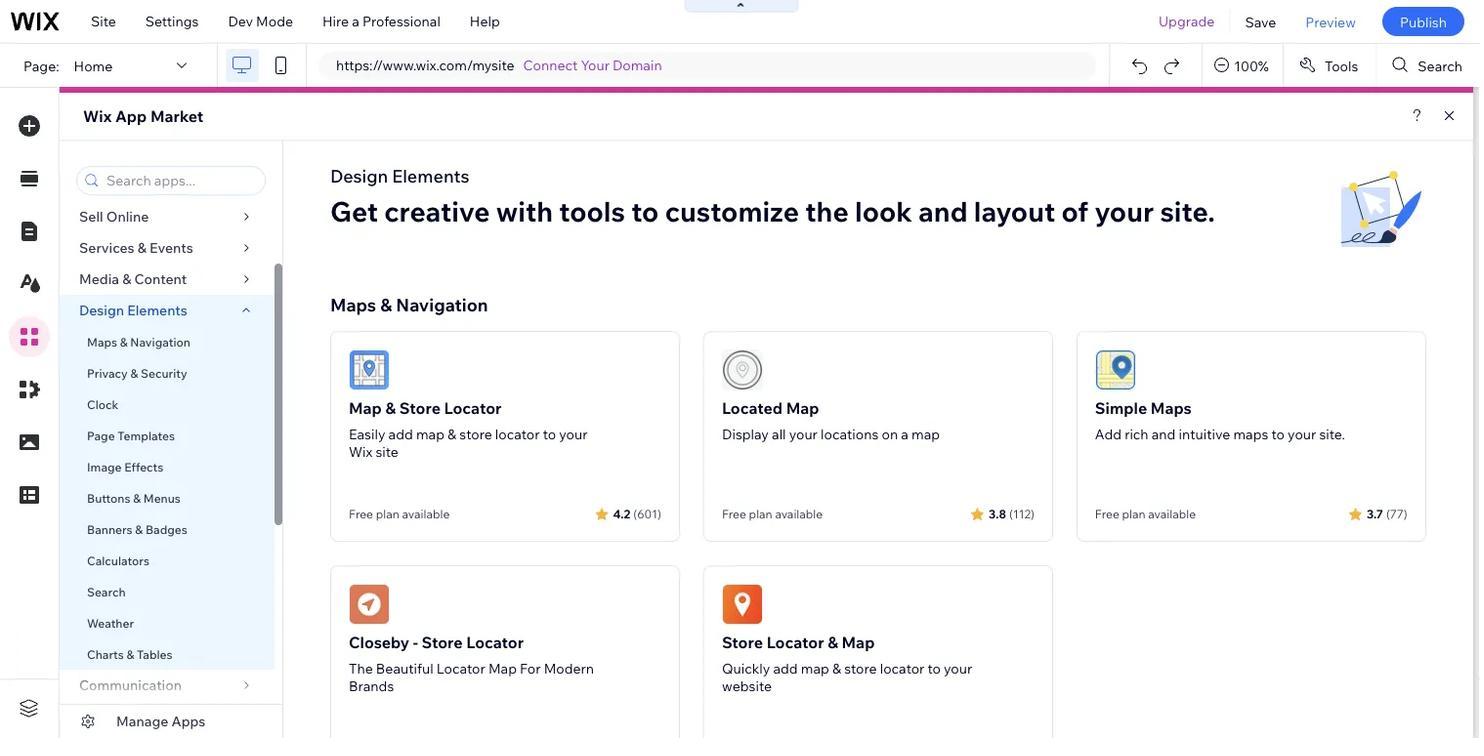 Task type: locate. For each thing, give the bounding box(es) containing it.
0 vertical spatial wix
[[83, 107, 112, 126]]

0 vertical spatial add
[[389, 426, 413, 443]]

Search apps... field
[[101, 167, 259, 195]]

charts
[[87, 648, 124, 662]]

professional
[[363, 13, 441, 30]]

0 horizontal spatial maps
[[87, 335, 117, 349]]

design inside "design elements get creative with tools to customize the look and layout of your site."
[[330, 165, 388, 187]]

elements for design elements
[[127, 302, 188, 319]]

a right on on the bottom of the page
[[901, 426, 909, 443]]

all
[[772, 426, 786, 443]]

1 horizontal spatial plan
[[749, 507, 773, 522]]

manage
[[116, 714, 169, 731]]

available down all
[[775, 507, 823, 522]]

design
[[330, 165, 388, 187], [79, 302, 124, 319]]

1 horizontal spatial add
[[774, 661, 798, 678]]

free plan available down "rich"
[[1096, 507, 1197, 522]]

0 horizontal spatial search
[[87, 585, 126, 600]]

-
[[413, 633, 418, 653]]

0 horizontal spatial navigation
[[130, 335, 191, 349]]

plan down display
[[749, 507, 773, 522]]

site
[[376, 444, 399, 461]]

1 vertical spatial store
[[845, 661, 877, 678]]

store inside map & store locator easily add map & store locator to your wix site
[[400, 399, 441, 418]]

0 horizontal spatial store
[[460, 426, 492, 443]]

2 horizontal spatial free plan available
[[1096, 507, 1197, 522]]

0 vertical spatial and
[[919, 194, 968, 228]]

maps
[[330, 294, 376, 316], [87, 335, 117, 349], [1151, 399, 1192, 418]]

site. inside "design elements get creative with tools to customize the look and layout of your site."
[[1161, 194, 1216, 228]]

save button
[[1231, 0, 1292, 43]]

media
[[79, 271, 119, 288]]

free plan available for add
[[1096, 507, 1197, 522]]

services & events link
[[60, 233, 275, 264]]

menus
[[143, 491, 181, 506]]

calculators link
[[60, 545, 275, 577]]

available for locator
[[402, 507, 450, 522]]

locator inside store locator & map quickly add map & store locator to your website
[[880, 661, 925, 678]]

1 vertical spatial locator
[[880, 661, 925, 678]]

0 horizontal spatial free plan available
[[349, 507, 450, 522]]

a inside "located map display all your locations on a map"
[[901, 426, 909, 443]]

2 horizontal spatial maps
[[1151, 399, 1192, 418]]

1 vertical spatial add
[[774, 661, 798, 678]]

elements down content
[[127, 302, 188, 319]]

image effects
[[87, 460, 163, 475]]

with
[[496, 194, 553, 228]]

1 horizontal spatial wix
[[349, 444, 373, 461]]

1 horizontal spatial site.
[[1320, 426, 1346, 443]]

app
[[115, 107, 147, 126]]

2 horizontal spatial free
[[1096, 507, 1120, 522]]

0 horizontal spatial map
[[416, 426, 445, 443]]

0 horizontal spatial add
[[389, 426, 413, 443]]

navigation down creative
[[396, 294, 488, 316]]

1 horizontal spatial a
[[901, 426, 909, 443]]

add
[[389, 426, 413, 443], [774, 661, 798, 678]]

1 horizontal spatial store
[[845, 661, 877, 678]]

add right quickly
[[774, 661, 798, 678]]

0 horizontal spatial free
[[349, 507, 373, 522]]

2 horizontal spatial map
[[912, 426, 940, 443]]

map right on on the bottom of the page
[[912, 426, 940, 443]]

0 horizontal spatial available
[[402, 507, 450, 522]]

page
[[87, 429, 115, 443]]

design down media
[[79, 302, 124, 319]]

free plan available
[[349, 507, 450, 522], [722, 507, 823, 522], [1096, 507, 1197, 522]]

2 horizontal spatial plan
[[1123, 507, 1146, 522]]

1 vertical spatial and
[[1152, 426, 1176, 443]]

to inside map & store locator easily add map & store locator to your wix site
[[543, 426, 556, 443]]

1 available from the left
[[402, 507, 450, 522]]

1 vertical spatial elements
[[127, 302, 188, 319]]

and right "rich"
[[1152, 426, 1176, 443]]

add for &
[[389, 426, 413, 443]]

0 vertical spatial elements
[[392, 165, 470, 187]]

manage apps
[[116, 714, 206, 731]]

1 vertical spatial maps
[[87, 335, 117, 349]]

1 horizontal spatial navigation
[[396, 294, 488, 316]]

1 vertical spatial design
[[79, 302, 124, 319]]

1 horizontal spatial maps & navigation
[[330, 294, 488, 316]]

effects
[[124, 460, 163, 475]]

dev mode
[[228, 13, 293, 30]]

store for map & store locator
[[460, 426, 492, 443]]

badges
[[146, 522, 187, 537]]

your inside simple maps add rich and intuitive maps to your site.
[[1288, 426, 1317, 443]]

3.7
[[1367, 507, 1384, 521]]

0 horizontal spatial design
[[79, 302, 124, 319]]

image effects link
[[60, 452, 275, 483]]

locator
[[444, 399, 502, 418], [466, 633, 524, 653], [767, 633, 825, 653], [437, 661, 486, 678]]

easily
[[349, 426, 386, 443]]

and inside simple maps add rich and intuitive maps to your site.
[[1152, 426, 1176, 443]]

1 horizontal spatial search
[[1419, 57, 1463, 74]]

3 available from the left
[[1149, 507, 1197, 522]]

elements
[[392, 165, 470, 187], [127, 302, 188, 319]]

0 vertical spatial locator
[[495, 426, 540, 443]]

search
[[1419, 57, 1463, 74], [87, 585, 126, 600]]

1 vertical spatial search
[[87, 585, 126, 600]]

map right easily
[[416, 426, 445, 443]]

0 horizontal spatial and
[[919, 194, 968, 228]]

maps & navigation up map & store locator logo
[[330, 294, 488, 316]]

preview button
[[1292, 0, 1371, 43]]

free down display
[[722, 507, 747, 522]]

store inside map & store locator easily add map & store locator to your wix site
[[460, 426, 492, 443]]

free for add
[[1096, 507, 1120, 522]]

free plan available for store
[[349, 507, 450, 522]]

2 available from the left
[[775, 507, 823, 522]]

closeby - store locator logo image
[[349, 585, 390, 626]]

wix down easily
[[349, 444, 373, 461]]

store
[[460, 426, 492, 443], [845, 661, 877, 678]]

1 horizontal spatial map
[[801, 661, 830, 678]]

site.
[[1161, 194, 1216, 228], [1320, 426, 1346, 443]]

map inside store locator & map quickly add map & store locator to your website
[[801, 661, 830, 678]]

1 horizontal spatial free plan available
[[722, 507, 823, 522]]

available down map & store locator easily add map & store locator to your wix site
[[402, 507, 450, 522]]

manage apps button
[[60, 706, 282, 739]]

1 vertical spatial a
[[901, 426, 909, 443]]

search up weather
[[87, 585, 126, 600]]

0 horizontal spatial wix
[[83, 107, 112, 126]]

free plan available for display
[[722, 507, 823, 522]]

1 horizontal spatial locator
[[880, 661, 925, 678]]

free plan available down the site
[[349, 507, 450, 522]]

1 vertical spatial site.
[[1320, 426, 1346, 443]]

map inside "located map display all your locations on a map"
[[912, 426, 940, 443]]

maps up privacy
[[87, 335, 117, 349]]

search down publish button
[[1419, 57, 1463, 74]]

simple maps logo image
[[1096, 350, 1137, 391]]

on
[[882, 426, 898, 443]]

1 horizontal spatial design
[[330, 165, 388, 187]]

save
[[1246, 13, 1277, 30]]

2 plan from the left
[[749, 507, 773, 522]]

free plan available down all
[[722, 507, 823, 522]]

free for display
[[722, 507, 747, 522]]

weather
[[87, 616, 134, 631]]

map inside "located map display all your locations on a map"
[[786, 399, 820, 418]]

add up the site
[[389, 426, 413, 443]]

2 horizontal spatial available
[[1149, 507, 1197, 522]]

design up get
[[330, 165, 388, 187]]

1 vertical spatial maps & navigation
[[87, 335, 191, 349]]

market
[[150, 107, 204, 126]]

events
[[150, 239, 193, 257]]

a
[[352, 13, 360, 30], [901, 426, 909, 443]]

a right hire
[[352, 13, 360, 30]]

plan down the site
[[376, 507, 400, 522]]

maps & navigation up privacy & security
[[87, 335, 191, 349]]

store inside closeby - store locator the beautiful locator map for modern brands
[[422, 633, 463, 653]]

to inside store locator & map quickly add map & store locator to your website
[[928, 661, 941, 678]]

1 vertical spatial wix
[[349, 444, 373, 461]]

maps & navigation
[[330, 294, 488, 316], [87, 335, 191, 349]]

modern
[[544, 661, 594, 678]]

store for &
[[400, 399, 441, 418]]

tools button
[[1284, 44, 1377, 87]]

1 plan from the left
[[376, 507, 400, 522]]

add inside store locator & map quickly add map & store locator to your website
[[774, 661, 798, 678]]

map
[[349, 399, 382, 418], [786, 399, 820, 418], [842, 633, 875, 653], [489, 661, 517, 678]]

navigation up security
[[130, 335, 191, 349]]

store for store locator & map
[[845, 661, 877, 678]]

0 vertical spatial design
[[330, 165, 388, 187]]

to inside "design elements get creative with tools to customize the look and layout of your site."
[[632, 194, 659, 228]]

wix left 'app'
[[83, 107, 112, 126]]

0 horizontal spatial locator
[[495, 426, 540, 443]]

0 horizontal spatial elements
[[127, 302, 188, 319]]

map right quickly
[[801, 661, 830, 678]]

plan for display
[[749, 507, 773, 522]]

0 vertical spatial site.
[[1161, 194, 1216, 228]]

free down add
[[1096, 507, 1120, 522]]

dev
[[228, 13, 253, 30]]

and right look
[[919, 194, 968, 228]]

3.8
[[989, 507, 1007, 521]]

available down intuitive
[[1149, 507, 1197, 522]]

weather link
[[60, 608, 275, 639]]

store locator & map logo image
[[722, 585, 763, 626]]

0 vertical spatial a
[[352, 13, 360, 30]]

0 vertical spatial maps
[[330, 294, 376, 316]]

0 vertical spatial store
[[460, 426, 492, 443]]

0 vertical spatial search
[[1419, 57, 1463, 74]]

your
[[581, 57, 610, 74]]

locator for store locator & map
[[880, 661, 925, 678]]

locator inside map & store locator easily add map & store locator to your wix site
[[495, 426, 540, 443]]

3 plan from the left
[[1123, 507, 1146, 522]]

store for -
[[422, 633, 463, 653]]

plan
[[376, 507, 400, 522], [749, 507, 773, 522], [1123, 507, 1146, 522]]

map inside closeby - store locator the beautiful locator map for modern brands
[[489, 661, 517, 678]]

services
[[79, 239, 134, 257]]

navigation
[[396, 294, 488, 316], [130, 335, 191, 349]]

and
[[919, 194, 968, 228], [1152, 426, 1176, 443]]

elements up creative
[[392, 165, 470, 187]]

maps
[[1234, 426, 1269, 443]]

2 free plan available from the left
[[722, 507, 823, 522]]

for
[[520, 661, 541, 678]]

1 free from the left
[[349, 507, 373, 522]]

website
[[722, 678, 772, 695]]

elements inside "design elements get creative with tools to customize the look and layout of your site."
[[392, 165, 470, 187]]

2 vertical spatial maps
[[1151, 399, 1192, 418]]

1 horizontal spatial free
[[722, 507, 747, 522]]

map inside map & store locator easily add map & store locator to your wix site
[[416, 426, 445, 443]]

store inside store locator & map quickly add map & store locator to your website
[[845, 661, 877, 678]]

maps up intuitive
[[1151, 399, 1192, 418]]

0 horizontal spatial site.
[[1161, 194, 1216, 228]]

1 horizontal spatial and
[[1152, 426, 1176, 443]]

privacy
[[87, 366, 128, 381]]

3 free from the left
[[1096, 507, 1120, 522]]

1 horizontal spatial available
[[775, 507, 823, 522]]

1 horizontal spatial elements
[[392, 165, 470, 187]]

2 free from the left
[[722, 507, 747, 522]]

to
[[632, 194, 659, 228], [543, 426, 556, 443], [1272, 426, 1285, 443], [928, 661, 941, 678]]

3.7 (77)
[[1367, 507, 1408, 521]]

free down easily
[[349, 507, 373, 522]]

1 free plan available from the left
[[349, 507, 450, 522]]

100%
[[1235, 57, 1270, 74]]

plan down "rich"
[[1123, 507, 1146, 522]]

site
[[91, 13, 116, 30]]

add inside map & store locator easily add map & store locator to your wix site
[[389, 426, 413, 443]]

https://www.wix.com/mysite connect your domain
[[336, 57, 662, 74]]

your inside "located map display all your locations on a map"
[[789, 426, 818, 443]]

maps up map & store locator logo
[[330, 294, 376, 316]]

0 horizontal spatial plan
[[376, 507, 400, 522]]

quickly
[[722, 661, 770, 678]]

0 horizontal spatial maps & navigation
[[87, 335, 191, 349]]

&
[[138, 239, 147, 257], [122, 271, 131, 288], [380, 294, 392, 316], [120, 335, 128, 349], [130, 366, 138, 381], [386, 399, 396, 418], [448, 426, 457, 443], [133, 491, 141, 506], [135, 522, 143, 537], [828, 633, 839, 653], [126, 648, 134, 662], [833, 661, 842, 678]]

3 free plan available from the left
[[1096, 507, 1197, 522]]



Task type: describe. For each thing, give the bounding box(es) containing it.
maps inside maps & navigation link
[[87, 335, 117, 349]]

locator inside map & store locator easily add map & store locator to your wix site
[[444, 399, 502, 418]]

simple maps add rich and intuitive maps to your site.
[[1096, 399, 1346, 443]]

display
[[722, 426, 769, 443]]

1 horizontal spatial maps
[[330, 294, 376, 316]]

help
[[470, 13, 500, 30]]

connect
[[523, 57, 578, 74]]

0 vertical spatial maps & navigation
[[330, 294, 488, 316]]

layout
[[974, 194, 1056, 228]]

3.8 (112)
[[989, 507, 1035, 521]]

to inside simple maps add rich and intuitive maps to your site.
[[1272, 426, 1285, 443]]

and inside "design elements get creative with tools to customize the look and layout of your site."
[[919, 194, 968, 228]]

banners & badges link
[[60, 514, 275, 545]]

image
[[87, 460, 122, 475]]

beautiful
[[376, 661, 434, 678]]

1 vertical spatial navigation
[[130, 335, 191, 349]]

privacy & security
[[87, 366, 187, 381]]

services & events
[[79, 239, 193, 257]]

clock
[[87, 397, 119, 412]]

maps inside simple maps add rich and intuitive maps to your site.
[[1151, 399, 1192, 418]]

locator for map & store locator
[[495, 426, 540, 443]]

tables
[[137, 648, 173, 662]]

https://www.wix.com/mysite
[[336, 57, 515, 74]]

clock link
[[60, 389, 275, 420]]

banners
[[87, 522, 133, 537]]

map inside map & store locator easily add map & store locator to your wix site
[[349, 399, 382, 418]]

closeby
[[349, 633, 410, 653]]

available for rich
[[1149, 507, 1197, 522]]

add
[[1096, 426, 1122, 443]]

communication
[[79, 677, 185, 694]]

located
[[722, 399, 783, 418]]

locations
[[821, 426, 879, 443]]

available for all
[[775, 507, 823, 522]]

0 horizontal spatial a
[[352, 13, 360, 30]]

online
[[106, 208, 149, 225]]

map & store locator logo image
[[349, 350, 390, 391]]

customize
[[665, 194, 800, 228]]

apps
[[172, 714, 206, 731]]

hire
[[323, 13, 349, 30]]

store locator & map quickly add map & store locator to your website
[[722, 633, 973, 695]]

preview
[[1306, 13, 1357, 30]]

closeby - store locator the beautiful locator map for modern brands
[[349, 633, 594, 695]]

wix inside map & store locator easily add map & store locator to your wix site
[[349, 444, 373, 461]]

0 vertical spatial navigation
[[396, 294, 488, 316]]

plan for add
[[1123, 507, 1146, 522]]

media & content link
[[60, 264, 275, 295]]

your inside map & store locator easily add map & store locator to your wix site
[[559, 426, 588, 443]]

(601)
[[634, 507, 662, 521]]

calculators
[[87, 554, 150, 568]]

design elements get creative with tools to customize the look and layout of your site.
[[330, 165, 1216, 228]]

design elements
[[79, 302, 188, 319]]

wix app market
[[83, 107, 204, 126]]

map for locator
[[416, 426, 445, 443]]

locator inside store locator & map quickly add map & store locator to your website
[[767, 633, 825, 653]]

your inside store locator & map quickly add map & store locator to your website
[[944, 661, 973, 678]]

sell online link
[[60, 201, 275, 233]]

site. inside simple maps add rich and intuitive maps to your site.
[[1320, 426, 1346, 443]]

publish
[[1401, 13, 1448, 30]]

the
[[806, 194, 849, 228]]

of
[[1062, 194, 1089, 228]]

map inside store locator & map quickly add map & store locator to your website
[[842, 633, 875, 653]]

tools
[[1325, 57, 1359, 74]]

located map display all your locations on a map
[[722, 399, 940, 443]]

elements for design elements get creative with tools to customize the look and layout of your site.
[[392, 165, 470, 187]]

media & content
[[79, 271, 187, 288]]

privacy & security link
[[60, 358, 275, 389]]

settings
[[145, 13, 199, 30]]

rich
[[1125, 426, 1149, 443]]

intuitive
[[1179, 426, 1231, 443]]

plan for store
[[376, 507, 400, 522]]

sell
[[79, 208, 103, 225]]

your inside "design elements get creative with tools to customize the look and layout of your site."
[[1095, 194, 1154, 228]]

page templates link
[[60, 420, 275, 452]]

hire a professional
[[323, 13, 441, 30]]

store inside store locator & map quickly add map & store locator to your website
[[722, 633, 763, 653]]

content
[[134, 271, 187, 288]]

charts & tables
[[87, 648, 173, 662]]

search button
[[1378, 44, 1481, 87]]

communication link
[[60, 671, 275, 702]]

home
[[74, 57, 113, 74]]

design for design elements
[[79, 302, 124, 319]]

look
[[855, 194, 913, 228]]

publish button
[[1383, 7, 1465, 36]]

(77)
[[1387, 507, 1408, 521]]

design elements link
[[60, 295, 275, 326]]

templates
[[118, 429, 175, 443]]

charts & tables link
[[60, 639, 275, 671]]

maps & navigation link
[[60, 326, 275, 358]]

free for store
[[349, 507, 373, 522]]

domain
[[613, 57, 662, 74]]

page templates
[[87, 429, 178, 443]]

simple
[[1096, 399, 1148, 418]]

maps & navigation inside maps & navigation link
[[87, 335, 191, 349]]

brands
[[349, 678, 394, 695]]

search inside button
[[1419, 57, 1463, 74]]

buttons & menus
[[87, 491, 181, 506]]

located map logo image
[[722, 350, 763, 391]]

map for map
[[801, 661, 830, 678]]

4.2 (601)
[[613, 507, 662, 521]]

4.2
[[613, 507, 631, 521]]

tools
[[559, 194, 625, 228]]

map & store locator easily add map & store locator to your wix site
[[349, 399, 588, 461]]

mode
[[256, 13, 293, 30]]

design for design elements get creative with tools to customize the look and layout of your site.
[[330, 165, 388, 187]]

the
[[349, 661, 373, 678]]

(112)
[[1010, 507, 1035, 521]]

security
[[141, 366, 187, 381]]

get
[[330, 194, 378, 228]]

add for locator
[[774, 661, 798, 678]]

buttons
[[87, 491, 130, 506]]



Task type: vqa. For each thing, say whether or not it's contained in the screenshot.


